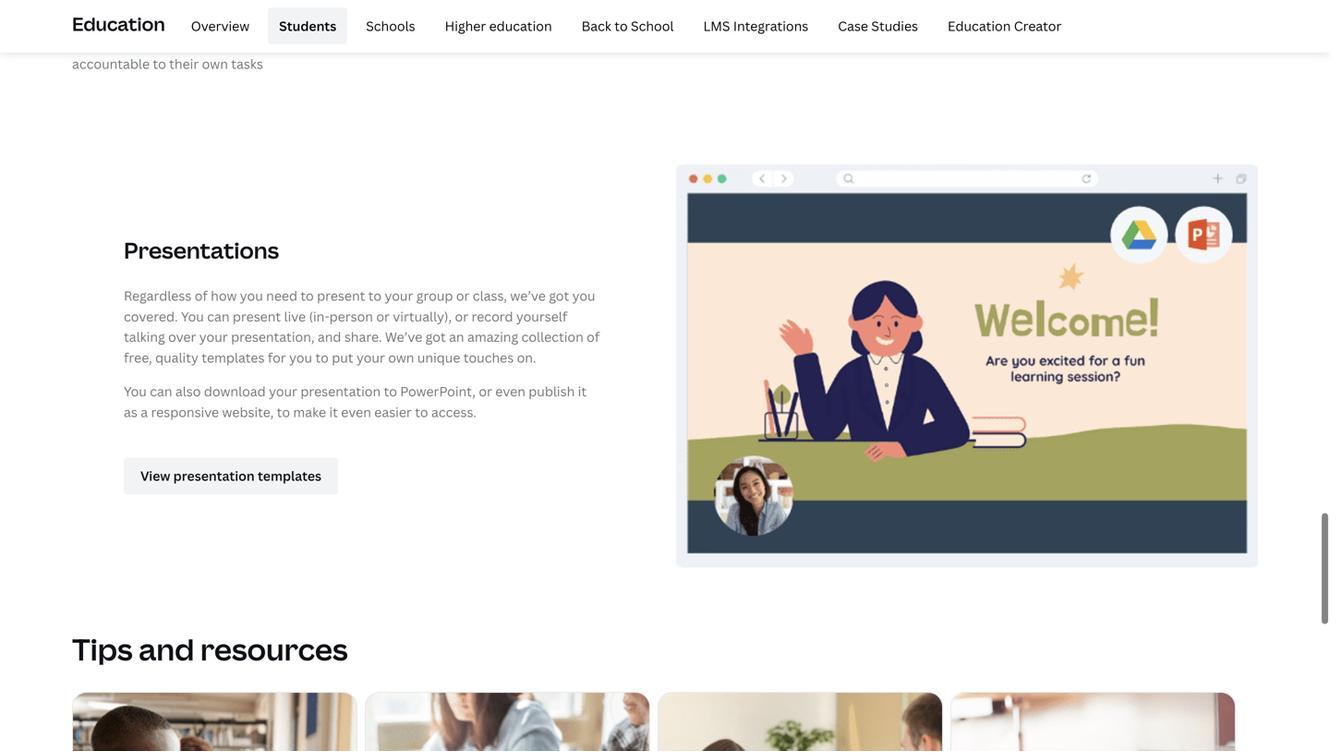 Task type: locate. For each thing, give the bounding box(es) containing it.
education up accountable
[[72, 11, 165, 36]]

1 vertical spatial got
[[426, 328, 446, 346]]

your up templates
[[199, 328, 228, 346]]

and right page
[[357, 34, 381, 52]]

an
[[449, 328, 464, 346]]

to left powerpoint,
[[384, 383, 397, 400]]

1 vertical spatial of
[[587, 328, 600, 346]]

schools link
[[355, 7, 427, 44]]

1 horizontal spatial own
[[388, 349, 414, 366]]

easier
[[809, 34, 846, 52], [374, 403, 412, 421]]

0 vertical spatial group
[[205, 34, 242, 52]]

your inside the "group roles get everyone in your group on the same page and accountable to their own tasks"
[[174, 34, 202, 52]]

to right website,
[[277, 403, 290, 421]]

it right publish
[[578, 383, 587, 400]]

1 vertical spatial you
[[124, 383, 147, 400]]

education left creator on the top of page
[[948, 17, 1011, 34]]

1 vertical spatial easier
[[374, 403, 412, 421]]

1 vertical spatial group
[[417, 287, 453, 304]]

your
[[174, 34, 202, 52], [581, 34, 610, 52], [385, 287, 413, 304], [199, 328, 228, 346], [357, 349, 385, 366], [269, 383, 298, 400]]

it down "presentation"
[[329, 403, 338, 421]]

0 vertical spatial you
[[181, 308, 204, 325]]

1 horizontal spatial you
[[181, 308, 204, 325]]

your up the their
[[174, 34, 202, 52]]

higher education
[[445, 17, 552, 34]]

a
[[141, 403, 148, 421]]

1 horizontal spatial got
[[549, 287, 569, 304]]

to down 'in'
[[153, 55, 166, 72]]

present up presentation,
[[233, 308, 281, 325]]

also
[[175, 383, 201, 400]]

you right for
[[289, 349, 312, 366]]

got up yourself
[[549, 287, 569, 304]]

1 horizontal spatial group
[[417, 287, 453, 304]]

group up visually
[[475, 7, 520, 27]]

education creator
[[948, 17, 1062, 34]]

everyone
[[98, 34, 156, 52]]

make
[[677, 34, 710, 52], [293, 403, 326, 421]]

0 horizontal spatial you
[[240, 287, 263, 304]]

plan
[[526, 34, 554, 52]]

download
[[204, 383, 266, 400]]

1 horizontal spatial easier
[[809, 34, 846, 52]]

of
[[195, 287, 208, 304], [587, 328, 600, 346]]

you inside regardless of how you need to present to your group or class, we've got you covered. you can present live (in-person or virtually), or record yourself talking over your presentation, and share. we've got an amazing collection of free, quality templates for you to put your own unique touches on.
[[181, 308, 204, 325]]

even down on.
[[496, 383, 526, 400]]

1 horizontal spatial even
[[496, 383, 526, 400]]

group
[[205, 34, 242, 52], [417, 287, 453, 304]]

of right collection
[[587, 328, 600, 346]]

1 vertical spatial and
[[318, 328, 341, 346]]

own
[[202, 55, 228, 72], [388, 349, 414, 366]]

group for group roles
[[72, 7, 117, 27]]

amazing
[[468, 328, 519, 346]]

2 horizontal spatial and
[[357, 34, 381, 52]]

can down how
[[207, 308, 230, 325]]

0 horizontal spatial own
[[202, 55, 228, 72]]

1 vertical spatial own
[[388, 349, 414, 366]]

menu bar
[[173, 7, 1073, 44]]

or left class,
[[456, 287, 470, 304]]

0 horizontal spatial present
[[233, 308, 281, 325]]

can left also
[[150, 383, 172, 400]]

easier down powerpoint,
[[374, 403, 412, 421]]

group
[[72, 7, 117, 27], [475, 7, 520, 27], [878, 7, 923, 27]]

your down for
[[269, 383, 298, 400]]

group up 'virtually),'
[[417, 287, 453, 304]]

or up an
[[455, 308, 469, 325]]

or
[[456, 287, 470, 304], [376, 308, 390, 325], [455, 308, 469, 325], [479, 383, 492, 400]]

for
[[268, 349, 286, 366]]

2 horizontal spatial group
[[878, 7, 923, 27]]

tasks
[[231, 55, 263, 72]]

easier right started
[[809, 34, 846, 52]]

touches
[[464, 349, 514, 366]]

you can also download your presentation to powerpoint, or even publish it as a responsive website, to make it even easier to access.
[[124, 383, 587, 421]]

we've
[[510, 287, 546, 304]]

can
[[207, 308, 230, 325], [150, 383, 172, 400]]

present up person
[[317, 287, 365, 304]]

make left getting
[[677, 34, 710, 52]]

0 horizontal spatial even
[[341, 403, 371, 421]]

resources
[[200, 629, 348, 669]]

to right project
[[661, 34, 674, 52]]

or down touches
[[479, 383, 492, 400]]

to inside group mind map visually plan out your project to make getting started easier
[[661, 34, 674, 52]]

visually
[[475, 34, 523, 52]]

got left an
[[426, 328, 446, 346]]

0 horizontal spatial group
[[72, 7, 117, 27]]

group for group mind map
[[475, 7, 520, 27]]

1 vertical spatial make
[[293, 403, 326, 421]]

to
[[615, 17, 628, 34], [661, 34, 674, 52], [153, 55, 166, 72], [301, 287, 314, 304], [368, 287, 382, 304], [316, 349, 329, 366], [384, 383, 397, 400], [277, 403, 290, 421], [415, 403, 428, 421]]

regardless of how you need to present to your group or class, we've got you covered. you can present live (in-person or virtually), or record yourself talking over your presentation, and share. we've got an amazing collection of free, quality templates for you to put your own unique touches on.
[[124, 287, 600, 366]]

1 horizontal spatial group
[[475, 7, 520, 27]]

0 horizontal spatial easier
[[374, 403, 412, 421]]

schools
[[366, 17, 415, 34]]

1 vertical spatial can
[[150, 383, 172, 400]]

back to school
[[582, 17, 674, 34]]

to right back
[[615, 17, 628, 34]]

overview link
[[180, 7, 261, 44]]

present
[[317, 287, 365, 304], [233, 308, 281, 325]]

0 vertical spatial and
[[357, 34, 381, 52]]

to up person
[[368, 287, 382, 304]]

2 vertical spatial and
[[139, 629, 194, 669]]

case studies
[[838, 17, 919, 34]]

you up collection
[[573, 287, 596, 304]]

even
[[496, 383, 526, 400], [341, 403, 371, 421]]

0 vertical spatial own
[[202, 55, 228, 72]]

and
[[357, 34, 381, 52], [318, 328, 341, 346], [139, 629, 194, 669]]

and right tips
[[139, 629, 194, 669]]

0 horizontal spatial of
[[195, 287, 208, 304]]

1 horizontal spatial and
[[318, 328, 341, 346]]

0 vertical spatial easier
[[809, 34, 846, 52]]

1 group from the left
[[72, 7, 117, 27]]

tips and resources
[[72, 629, 348, 669]]

you up over
[[181, 308, 204, 325]]

case studies link
[[827, 7, 930, 44]]

access.
[[432, 403, 477, 421]]

1 horizontal spatial make
[[677, 34, 710, 52]]

group mind map visually plan out your project to make getting started easier
[[475, 7, 846, 52]]

make down "presentation"
[[293, 403, 326, 421]]

education
[[72, 11, 165, 36], [948, 17, 1011, 34]]

0 vertical spatial make
[[677, 34, 710, 52]]

1 horizontal spatial can
[[207, 308, 230, 325]]

education inside menu bar
[[948, 17, 1011, 34]]

class,
[[473, 287, 507, 304]]

overview
[[191, 17, 250, 34]]

1 horizontal spatial education
[[948, 17, 1011, 34]]

0 horizontal spatial education
[[72, 11, 165, 36]]

put
[[332, 349, 354, 366]]

student presenting image
[[676, 147, 1259, 584]]

group up get
[[72, 7, 117, 27]]

and down (in-
[[318, 328, 341, 346]]

you
[[181, 308, 204, 325], [124, 383, 147, 400]]

group right case
[[878, 7, 923, 27]]

group inside the "group roles get everyone in your group on the same page and accountable to their own tasks"
[[72, 7, 117, 27]]

ideas for study notes blog cover image
[[366, 693, 650, 751]]

got
[[549, 287, 569, 304], [426, 328, 446, 346]]

own down we've
[[388, 349, 414, 366]]

your right "out" on the top
[[581, 34, 610, 52]]

higher
[[445, 17, 486, 34]]

of left how
[[195, 287, 208, 304]]

powerpoint,
[[400, 383, 476, 400]]

0 horizontal spatial you
[[124, 383, 147, 400]]

and inside the "group roles get everyone in your group on the same page and accountable to their own tasks"
[[357, 34, 381, 52]]

to inside 'link'
[[615, 17, 628, 34]]

virtually),
[[393, 308, 452, 325]]

lms
[[704, 17, 730, 34]]

on
[[245, 34, 261, 52]]

2 group from the left
[[475, 7, 520, 27]]

back to school link
[[571, 7, 685, 44]]

can inside you can also download your presentation to powerpoint, or even publish it as a responsive website, to make it even easier to access.
[[150, 383, 172, 400]]

you up as
[[124, 383, 147, 400]]

page
[[324, 34, 354, 52]]

0 horizontal spatial group
[[205, 34, 242, 52]]

covered.
[[124, 308, 178, 325]]

menu bar containing overview
[[173, 7, 1073, 44]]

need
[[266, 287, 298, 304]]

you
[[240, 287, 263, 304], [573, 287, 596, 304], [289, 349, 312, 366]]

1 horizontal spatial of
[[587, 328, 600, 346]]

own right the their
[[202, 55, 228, 72]]

group inside group mind map visually plan out your project to make getting started easier
[[475, 7, 520, 27]]

0 vertical spatial it
[[578, 383, 587, 400]]

or up share.
[[376, 308, 390, 325]]

0 horizontal spatial make
[[293, 403, 326, 421]]

0 horizontal spatial can
[[150, 383, 172, 400]]

even down "presentation"
[[341, 403, 371, 421]]

1 vertical spatial it
[[329, 403, 338, 421]]

1 horizontal spatial present
[[317, 287, 365, 304]]

3 group from the left
[[878, 7, 923, 27]]

education
[[489, 17, 552, 34]]

group left on
[[205, 34, 242, 52]]

group assignment link
[[878, 0, 1259, 68]]

0 vertical spatial of
[[195, 287, 208, 304]]

you right how
[[240, 287, 263, 304]]

0 vertical spatial can
[[207, 308, 230, 325]]

how
[[211, 287, 237, 304]]

share.
[[345, 328, 382, 346]]

studies
[[872, 17, 919, 34]]



Task type: vqa. For each thing, say whether or not it's contained in the screenshot.
Visually
yes



Task type: describe. For each thing, give the bounding box(es) containing it.
out
[[557, 34, 578, 52]]

education for education creator
[[948, 17, 1011, 34]]

project
[[613, 34, 658, 52]]

career highlights on resume blog cover image
[[659, 693, 943, 751]]

to down powerpoint,
[[415, 403, 428, 421]]

0 horizontal spatial it
[[329, 403, 338, 421]]

your up 'virtually),'
[[385, 287, 413, 304]]

0 vertical spatial even
[[496, 383, 526, 400]]

stay focused while studying blog cover image
[[73, 693, 357, 751]]

school
[[631, 17, 674, 34]]

group inside regardless of how you need to present to your group or class, we've got you covered. you can present live (in-person or virtually), or record yourself talking over your presentation, and share. we've got an amazing collection of free, quality templates for you to put your own unique touches on.
[[417, 287, 453, 304]]

same
[[288, 34, 321, 52]]

education for education
[[72, 11, 165, 36]]

make inside group mind map visually plan out your project to make getting started easier
[[677, 34, 710, 52]]

(in-
[[309, 308, 330, 325]]

lms integrations
[[704, 17, 809, 34]]

to inside the "group roles get everyone in your group on the same page and accountable to their own tasks"
[[153, 55, 166, 72]]

map
[[564, 7, 595, 27]]

the
[[264, 34, 285, 52]]

back
[[582, 17, 612, 34]]

lms integrations link
[[693, 7, 820, 44]]

responsive
[[151, 403, 219, 421]]

integrations
[[734, 17, 809, 34]]

education creator link
[[937, 7, 1073, 44]]

or inside you can also download your presentation to powerpoint, or even publish it as a responsive website, to make it even easier to access.
[[479, 383, 492, 400]]

quality
[[155, 349, 199, 366]]

publish
[[529, 383, 575, 400]]

record
[[472, 308, 513, 325]]

1 vertical spatial even
[[341, 403, 371, 421]]

make inside you can also download your presentation to powerpoint, or even publish it as a responsive website, to make it even easier to access.
[[293, 403, 326, 421]]

in
[[159, 34, 170, 52]]

your inside group mind map visually plan out your project to make getting started easier
[[581, 34, 610, 52]]

mind
[[524, 7, 560, 27]]

free,
[[124, 349, 152, 366]]

photo collages blog cover image
[[952, 693, 1235, 751]]

assignment
[[926, 7, 1009, 27]]

group roles get everyone in your group on the same page and accountable to their own tasks
[[72, 7, 381, 72]]

0 vertical spatial got
[[549, 287, 569, 304]]

unique
[[418, 349, 461, 366]]

creator
[[1014, 17, 1062, 34]]

0 vertical spatial present
[[317, 287, 365, 304]]

accountable
[[72, 55, 150, 72]]

started
[[760, 34, 806, 52]]

group assignment
[[878, 7, 1009, 27]]

higher education link
[[434, 7, 563, 44]]

1 horizontal spatial it
[[578, 383, 587, 400]]

your inside you can also download your presentation to powerpoint, or even publish it as a responsive website, to make it even easier to access.
[[269, 383, 298, 400]]

own inside the "group roles get everyone in your group on the same page and accountable to their own tasks"
[[202, 55, 228, 72]]

you inside you can also download your presentation to powerpoint, or even publish it as a responsive website, to make it even easier to access.
[[124, 383, 147, 400]]

1 vertical spatial present
[[233, 308, 281, 325]]

we've
[[385, 328, 423, 346]]

0 horizontal spatial got
[[426, 328, 446, 346]]

2 horizontal spatial you
[[573, 287, 596, 304]]

to left put
[[316, 349, 329, 366]]

presentation
[[301, 383, 381, 400]]

website,
[[222, 403, 274, 421]]

case
[[838, 17, 869, 34]]

and inside regardless of how you need to present to your group or class, we've got you covered. you can present live (in-person or virtually), or record yourself talking over your presentation, and share. we've got an amazing collection of free, quality templates for you to put your own unique touches on.
[[318, 328, 341, 346]]

talking
[[124, 328, 165, 346]]

tips
[[72, 629, 133, 669]]

their
[[169, 55, 199, 72]]

yourself
[[516, 308, 568, 325]]

easier inside you can also download your presentation to powerpoint, or even publish it as a responsive website, to make it even easier to access.
[[374, 403, 412, 421]]

to up (in-
[[301, 287, 314, 304]]

collection
[[522, 328, 584, 346]]

as
[[124, 403, 138, 421]]

students
[[279, 17, 337, 34]]

0 horizontal spatial and
[[139, 629, 194, 669]]

students link
[[268, 7, 348, 44]]

getting
[[713, 34, 757, 52]]

can inside regardless of how you need to present to your group or class, we've got you covered. you can present live (in-person or virtually), or record yourself talking over your presentation, and share. we've got an amazing collection of free, quality templates for you to put your own unique touches on.
[[207, 308, 230, 325]]

on.
[[517, 349, 536, 366]]

presentations
[[124, 235, 279, 265]]

live
[[284, 308, 306, 325]]

own inside regardless of how you need to present to your group or class, we've got you covered. you can present live (in-person or virtually), or record yourself talking over your presentation, and share. we've got an amazing collection of free, quality templates for you to put your own unique touches on.
[[388, 349, 414, 366]]

presentation,
[[231, 328, 315, 346]]

person
[[330, 308, 373, 325]]

easier inside group mind map visually plan out your project to make getting started easier
[[809, 34, 846, 52]]

group inside the "group roles get everyone in your group on the same page and accountable to their own tasks"
[[205, 34, 242, 52]]

roles
[[121, 7, 157, 27]]

templates
[[202, 349, 265, 366]]

your down share.
[[357, 349, 385, 366]]

regardless
[[124, 287, 192, 304]]

get
[[72, 34, 95, 52]]

over
[[168, 328, 196, 346]]

1 horizontal spatial you
[[289, 349, 312, 366]]



